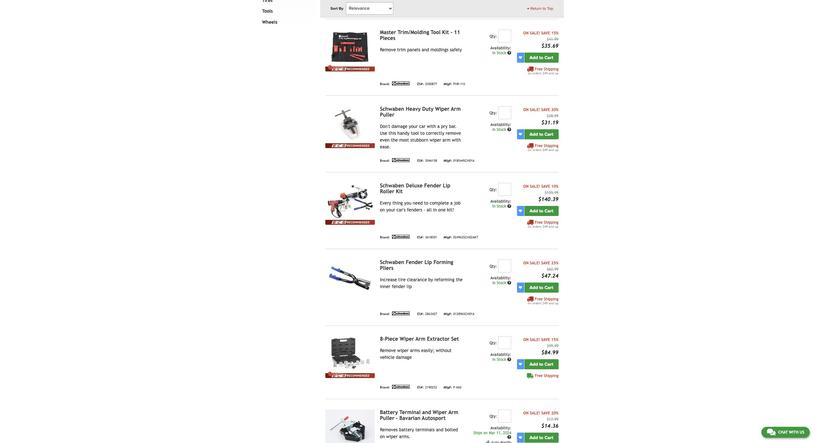 Task type: vqa. For each thing, say whether or not it's contained in the screenshot.
'2863427'
yes



Task type: describe. For each thing, give the bounding box(es) containing it.
on sale!                         save 15% $99.99 $84.99
[[523, 338, 559, 356]]

safely
[[450, 47, 462, 52]]

on sale!                         save 20% $38.99 $31.19
[[523, 108, 559, 126]]

3618501
[[425, 236, 437, 240]]

ecs tuning recommends this product. image for 8-piece wiper arm extractor set
[[325, 374, 375, 379]]

11
[[454, 29, 460, 35]]

tools
[[262, 9, 273, 14]]

all
[[427, 208, 432, 213]]

mfg#: for schwaben heavy duty wiper arm puller
[[444, 159, 452, 163]]

mfg#: 024962sch02akt
[[444, 236, 478, 240]]

kit inside schwaben deluxe fender lip roller kit
[[396, 189, 403, 195]]

to left top
[[543, 6, 546, 11]]

availability: for $84.99
[[490, 353, 511, 358]]

wifi image
[[485, 441, 489, 444]]

by
[[428, 277, 433, 283]]

2500877
[[425, 82, 437, 86]]

3 add to wish list image from the top
[[519, 437, 522, 440]]

to for $14.36
[[539, 436, 543, 441]]

duty
[[422, 106, 434, 112]]

es#2190252 - p-660 - 8-piece wiper arm extractor set - remove wiper arms easily; without vehicle damage - schwaben - audi bmw volkswagen mercedes benz mini porsche image
[[325, 337, 375, 374]]

schwaben - corporate logo image for fender
[[391, 312, 411, 316]]

by
[[339, 6, 343, 11]]

es#: for puller
[[417, 159, 424, 163]]

schwaben - corporate logo image for heavy
[[391, 158, 411, 162]]

return to top
[[529, 6, 553, 11]]

cart for $84.99
[[545, 362, 553, 368]]

schwaben - corporate logo image for deluxe
[[391, 235, 411, 239]]

mfg#: for 8-piece wiper arm extractor set
[[444, 386, 452, 390]]

es#: 2863427
[[417, 313, 437, 316]]

024962sch02akt
[[453, 236, 478, 240]]

es#: for kit
[[417, 236, 424, 240]]

availability: for $140.39
[[490, 199, 511, 204]]

$49 for $35.69
[[543, 71, 548, 75]]

in stock for $84.99
[[492, 358, 507, 362]]

$155.99
[[545, 191, 559, 195]]

- inside master trim/molding tool kit - 11 pieces
[[451, 29, 452, 35]]

set
[[451, 336, 459, 343]]

and down $35.69
[[549, 71, 554, 75]]

removes
[[380, 428, 398, 433]]

remove trim panels and moldings safely
[[380, 47, 462, 52]]

fender inside schwaben deluxe fender lip roller kit
[[424, 183, 441, 189]]

cart for $35.69
[[545, 55, 553, 60]]

$49 for $140.39
[[543, 225, 548, 229]]

on sale!                         save 20% $17.99 $14.36
[[523, 412, 559, 430]]

question circle image for $35.69
[[507, 51, 511, 55]]

free shipping
[[535, 374, 559, 379]]

question circle image for $47.24
[[507, 281, 511, 285]]

5 free from the top
[[535, 374, 543, 379]]

add to cart for $47.24
[[530, 285, 553, 291]]

damage inside the remove wiper arms easily; without vehicle damage
[[396, 355, 412, 360]]

free shipping on orders $49 and up for $31.19
[[528, 144, 559, 152]]

and right the panels
[[422, 47, 429, 52]]

increase tire clearance by reforming the inner fender lip
[[380, 277, 463, 290]]

mfg#: for schwaben fender lip forming pliers
[[444, 313, 452, 316]]

sort
[[331, 6, 338, 11]]

on inside on sale!                         save 20% $17.99 $14.36
[[523, 412, 529, 416]]

8-piece wiper arm extractor set
[[380, 336, 459, 343]]

mfg#: 018544sch01a
[[444, 159, 475, 163]]

add to cart for $84.99
[[530, 362, 553, 368]]

pieces
[[380, 35, 395, 41]]

add to wish list image for $140.39
[[519, 210, 522, 213]]

es#3618501 - 024962sch02akt - schwaben deluxe fender lip roller kit - every thing you need to complete a job on your car's fenders - all in one kit! - schwaben - audi bmw volkswagen mercedes benz mini porsche image
[[325, 183, 375, 220]]

add to wish list image for $35.69
[[519, 56, 522, 59]]

sale! for $31.19
[[530, 108, 540, 112]]

es#: 2190252
[[417, 386, 437, 390]]

5 shipping from the top
[[544, 374, 559, 379]]

remove wiper arms easily; without vehicle damage
[[380, 348, 452, 360]]

don't damage your car with a pry bar. use this handy tool to correctly remove even the most stubborn wiper arm with ease.
[[380, 124, 461, 150]]

puller for schwaben
[[380, 112, 394, 118]]

up for $31.19
[[555, 148, 559, 152]]

easily;
[[421, 348, 435, 354]]

chat with us
[[778, 431, 804, 435]]

roller
[[380, 189, 394, 195]]

$14.36
[[541, 424, 559, 430]]

1 schwaben - corporate logo image from the top
[[391, 5, 411, 9]]

fenders
[[407, 208, 422, 213]]

660
[[456, 386, 461, 390]]

brand: for schwaben heavy duty wiper arm puller
[[380, 159, 390, 163]]

orders for $140.39
[[532, 225, 542, 229]]

this
[[389, 131, 396, 136]]

$140.39
[[538, 196, 559, 203]]

chat with us link
[[761, 428, 810, 439]]

remove
[[446, 131, 461, 136]]

p-
[[453, 386, 456, 390]]

add to cart button for $31.19
[[524, 129, 559, 139]]

sort by
[[331, 6, 343, 11]]

arms.
[[399, 435, 411, 440]]

wiper for duty
[[435, 106, 450, 112]]

es#2863427 - 012896sch01a - schwaben fender lip forming pliers - increase tire clearance by reforming the inner fender lip - schwaben - audi bmw volkswagen mercedes benz mini porsche image
[[325, 260, 375, 297]]

$38.99
[[547, 114, 559, 118]]

remove for 8-piece wiper arm extractor set
[[380, 348, 396, 354]]

kit inside master trim/molding tool kit - 11 pieces
[[442, 29, 449, 35]]

1 vertical spatial with
[[452, 138, 461, 143]]

to for $35.69
[[539, 55, 543, 60]]

mar
[[489, 431, 495, 436]]

schwaben deluxe fender lip roller kit link
[[380, 183, 450, 195]]

shipping for $35.69
[[544, 67, 559, 71]]

in for schwaben heavy duty wiper arm puller
[[492, 127, 496, 132]]

tools link
[[261, 6, 308, 17]]

add for $35.69
[[530, 55, 538, 60]]

4 es#: from the top
[[417, 313, 424, 316]]

6 qty: from the top
[[490, 415, 497, 419]]

2024
[[503, 431, 511, 436]]

wheels link
[[261, 17, 308, 28]]

battery
[[399, 428, 414, 433]]

up for $35.69
[[555, 71, 559, 75]]

1 vertical spatial wiper
[[400, 336, 414, 343]]

2190252
[[425, 386, 437, 390]]

add to wish list image for $84.99
[[519, 363, 522, 366]]

wiper inside the removes battery terminals and bolted on wiper arms.
[[386, 435, 398, 440]]

$35.69
[[541, 43, 559, 49]]

a inside every thing you need to complete a job on your car's fenders - all in one kit!
[[450, 201, 453, 206]]

caret up image
[[527, 7, 529, 10]]

in for 8-piece wiper arm extractor set
[[492, 358, 496, 362]]

on inside every thing you need to complete a job on your car's fenders - all in one kit!
[[380, 208, 385, 213]]

increase
[[380, 277, 397, 283]]

schwaben heavy duty wiper arm puller link
[[380, 106, 461, 118]]

es#3673932 - b8800093 - battery terminal and wiper arm puller - bavarian autosport - removes battery terminals and bolted on wiper arms. - bav auto tools - audi bmw volkswagen mercedes benz mini porsche image
[[325, 410, 375, 444]]

15% for $35.69
[[551, 31, 559, 35]]

bar.
[[449, 124, 457, 129]]

up for $47.24
[[555, 302, 559, 305]]

availability: for $31.19
[[490, 123, 511, 127]]

es#2500877 - phr-11s - master trim/molding tool kit - 11 pieces - remove trim panels and moldings safely - schwaben - audi bmw volkswagen mercedes benz mini porsche image
[[325, 30, 375, 67]]

tool
[[431, 29, 441, 35]]

shipping for $47.24
[[544, 297, 559, 302]]

free for $47.24
[[535, 297, 543, 302]]

battery
[[380, 410, 398, 416]]

the inside don't damage your car with a pry bar. use this handy tool to correctly remove even the most stubborn wiper arm with ease.
[[391, 138, 398, 143]]

$17.99
[[547, 418, 559, 422]]

every thing you need to complete a job on your car's fenders - all in one kit!
[[380, 201, 461, 213]]

to for $47.24
[[539, 285, 543, 291]]

on for $140.39
[[523, 184, 529, 189]]

qty: for schwaben heavy duty wiper arm puller
[[490, 111, 497, 115]]

qty: for 8-piece wiper arm extractor set
[[490, 341, 497, 346]]

save for $140.39
[[541, 184, 550, 189]]

master trim/molding tool kit - 11 pieces link
[[380, 29, 460, 41]]

wiper inside the remove wiper arms easily; without vehicle damage
[[397, 348, 409, 354]]

correctly
[[426, 131, 444, 136]]

most
[[399, 138, 409, 143]]

your inside every thing you need to complete a job on your car's fenders - all in one kit!
[[386, 208, 395, 213]]

don't
[[380, 124, 390, 129]]

add to cart button for $140.39
[[524, 206, 559, 216]]

add to cart button for $84.99
[[524, 360, 559, 370]]

brand: for schwaben deluxe fender lip roller kit
[[380, 236, 390, 240]]

ecs tuning recommends this product. image for master trim/molding tool kit - 11 pieces
[[325, 67, 375, 72]]

chat
[[778, 431, 788, 435]]

mfg#: for master trim/molding tool kit - 11 pieces
[[444, 82, 452, 86]]

bavarian
[[399, 416, 420, 422]]

$49 for $47.24
[[543, 302, 548, 305]]

on for $84.99
[[523, 338, 529, 343]]

mfg#: 012896sch01a
[[444, 313, 475, 316]]

heavy
[[406, 106, 421, 112]]

add for $31.19
[[530, 132, 538, 137]]

sale! inside on sale!                         save 20% $17.99 $14.36
[[530, 412, 540, 416]]

and inside the removes battery terminals and bolted on wiper arms.
[[436, 428, 443, 433]]

on sale!                         save 25% $62.99 $47.24
[[523, 261, 559, 279]]

puller for battery
[[380, 416, 394, 422]]

damage inside don't damage your car with a pry bar. use this handy tool to correctly remove even the most stubborn wiper arm with ease.
[[392, 124, 407, 129]]

add for $47.24
[[530, 285, 538, 291]]

without
[[436, 348, 452, 354]]

1 brand: from the top
[[380, 6, 390, 9]]

sale! for $35.69
[[530, 31, 540, 35]]

cart for $47.24
[[545, 285, 553, 291]]

extractor
[[427, 336, 450, 343]]

1 vertical spatial arm
[[416, 336, 425, 343]]

arms
[[410, 348, 420, 354]]

moldings
[[431, 47, 449, 52]]

ships
[[473, 431, 482, 436]]



Task type: locate. For each thing, give the bounding box(es) containing it.
1 add to cart button from the top
[[524, 53, 559, 63]]

fender right deluxe
[[424, 183, 441, 189]]

trim
[[397, 47, 406, 52]]

schwaben - corporate logo image left es#: 2500877
[[391, 82, 411, 85]]

the
[[391, 138, 398, 143], [456, 277, 463, 283]]

0 horizontal spatial fender
[[406, 260, 423, 266]]

10%
[[551, 184, 559, 189]]

wiper down correctly
[[430, 138, 441, 143]]

1 vertical spatial the
[[456, 277, 463, 283]]

3 in stock from the top
[[492, 204, 507, 209]]

3 free shipping on orders $49 and up from the top
[[528, 221, 559, 229]]

3 orders from the top
[[532, 225, 542, 229]]

5 save from the top
[[541, 338, 550, 343]]

3 ecs tuning recommends this product. image from the top
[[325, 220, 375, 225]]

shipping for $31.19
[[544, 144, 559, 148]]

schwaben
[[380, 106, 404, 112], [380, 183, 404, 189], [380, 260, 404, 266]]

2 vertical spatial schwaben
[[380, 260, 404, 266]]

save inside on sale!                         save 15% $41.99 $35.69
[[541, 31, 550, 35]]

0 vertical spatial wiper
[[435, 106, 450, 112]]

1 vertical spatial question circle image
[[507, 358, 511, 362]]

0 vertical spatial damage
[[392, 124, 407, 129]]

the right reforming
[[456, 277, 463, 283]]

add to cart down $14.36 in the right of the page
[[530, 436, 553, 441]]

6 add to cart button from the top
[[524, 433, 559, 443]]

3 add to wish list image from the top
[[519, 363, 522, 366]]

0 horizontal spatial -
[[396, 416, 398, 422]]

20% up $38.99
[[551, 108, 559, 112]]

1 vertical spatial kit
[[396, 189, 403, 195]]

None number field
[[498, 30, 511, 43], [498, 106, 511, 119], [498, 183, 511, 196], [498, 260, 511, 273], [498, 337, 511, 350], [498, 410, 511, 423], [498, 30, 511, 43], [498, 106, 511, 119], [498, 183, 511, 196], [498, 260, 511, 273], [498, 337, 511, 350], [498, 410, 511, 423]]

6 brand: from the top
[[380, 386, 390, 390]]

schwaben for puller
[[380, 106, 404, 112]]

schwaben inside schwaben heavy duty wiper arm puller
[[380, 106, 404, 112]]

to inside every thing you need to complete a job on your car's fenders - all in one kit!
[[424, 201, 428, 206]]

remove for master trim/molding tool kit - 11 pieces
[[380, 47, 396, 52]]

15%
[[551, 31, 559, 35], [551, 338, 559, 343]]

clearance
[[407, 277, 427, 283]]

and inside the battery terminal and wiper arm puller - bavarian autosport
[[422, 410, 431, 416]]

1 question circle image from the top
[[507, 51, 511, 55]]

question circle image for $140.39
[[507, 205, 511, 208]]

puller up don't at top left
[[380, 112, 394, 118]]

to for $31.19
[[539, 132, 543, 137]]

es#: 3618501
[[417, 236, 437, 240]]

0 vertical spatial arm
[[451, 106, 461, 112]]

in stock for $140.39
[[492, 204, 507, 209]]

cart down $140.39
[[545, 208, 553, 214]]

on sale!                         save 15% $41.99 $35.69
[[523, 31, 559, 49]]

1 vertical spatial wiper
[[397, 348, 409, 354]]

1 horizontal spatial lip
[[443, 183, 450, 189]]

in for schwaben deluxe fender lip roller kit
[[492, 204, 496, 209]]

add to cart down $31.19
[[530, 132, 553, 137]]

1 schwaben from the top
[[380, 106, 404, 112]]

es#:
[[417, 82, 424, 86], [417, 159, 424, 163], [417, 236, 424, 240], [417, 313, 424, 316], [417, 386, 424, 390]]

sale! inside on sale!                         save 20% $38.99 $31.19
[[530, 108, 540, 112]]

1 on from the top
[[523, 31, 529, 35]]

2 vertical spatial add to wish list image
[[519, 363, 522, 366]]

add to cart up free shipping
[[530, 362, 553, 368]]

2 vertical spatial arm
[[448, 410, 458, 416]]

20% inside on sale!                         save 20% $38.99 $31.19
[[551, 108, 559, 112]]

remove
[[380, 47, 396, 52], [380, 348, 396, 354]]

free shipping on orders $49 and up down $35.69
[[528, 67, 559, 75]]

comments image
[[767, 429, 776, 437]]

0 vertical spatial a
[[437, 124, 440, 129]]

to down $140.39
[[539, 208, 543, 214]]

qty: for master trim/molding tool kit - 11 pieces
[[490, 34, 497, 39]]

mfg#: left 012896sch01a
[[444, 313, 452, 316]]

5 on from the top
[[523, 338, 529, 343]]

you
[[404, 201, 411, 206]]

ecs tuning recommends this product. image
[[325, 67, 375, 72], [325, 143, 375, 148], [325, 220, 375, 225], [325, 374, 375, 379]]

remove inside the remove wiper arms easily; without vehicle damage
[[380, 348, 396, 354]]

1 vertical spatial 20%
[[551, 412, 559, 416]]

question circle image
[[507, 51, 511, 55], [507, 205, 511, 208], [507, 281, 511, 285]]

es#: for 11
[[417, 82, 424, 86]]

3 add to cart from the top
[[530, 208, 553, 214]]

schwaben fender lip forming pliers
[[380, 260, 453, 272]]

3 $49 from the top
[[543, 225, 548, 229]]

deluxe
[[406, 183, 423, 189]]

schwaben heavy duty wiper arm puller
[[380, 106, 461, 118]]

0 vertical spatial add to wish list image
[[519, 56, 522, 59]]

sale! for $140.39
[[530, 184, 540, 189]]

stock for $84.99
[[497, 358, 506, 362]]

1 availability: from the top
[[490, 46, 511, 50]]

0 vertical spatial question circle image
[[507, 128, 511, 132]]

0 vertical spatial your
[[409, 124, 418, 129]]

with up correctly
[[427, 124, 436, 129]]

0 vertical spatial the
[[391, 138, 398, 143]]

save for $47.24
[[541, 261, 550, 266]]

damage down arms
[[396, 355, 412, 360]]

to down $31.19
[[539, 132, 543, 137]]

free for $140.39
[[535, 221, 543, 225]]

3 sale! from the top
[[530, 184, 540, 189]]

kit up thing
[[396, 189, 403, 195]]

1 vertical spatial add to wish list image
[[519, 286, 522, 290]]

1 horizontal spatial with
[[452, 138, 461, 143]]

arm up the bar.
[[451, 106, 461, 112]]

0 horizontal spatial kit
[[396, 189, 403, 195]]

phr-
[[453, 82, 460, 86]]

2 vertical spatial wiper
[[386, 435, 398, 440]]

4 on from the top
[[523, 261, 529, 266]]

- left the 11
[[451, 29, 452, 35]]

2 vertical spatial add to wish list image
[[519, 437, 522, 440]]

1 vertical spatial question circle image
[[507, 205, 511, 208]]

0 horizontal spatial the
[[391, 138, 398, 143]]

2 schwaben - corporate logo image from the top
[[391, 82, 411, 85]]

up for $140.39
[[555, 225, 559, 229]]

0 horizontal spatial with
[[427, 124, 436, 129]]

1 vertical spatial fender
[[406, 260, 423, 266]]

cart for $31.19
[[545, 132, 553, 137]]

add to wish list image for $47.24
[[519, 286, 522, 290]]

es#: left 2190252
[[417, 386, 424, 390]]

1 vertical spatial schwaben
[[380, 183, 404, 189]]

stubborn
[[410, 138, 428, 143]]

1 add to cart from the top
[[530, 55, 553, 60]]

2 vertical spatial wiper
[[433, 410, 447, 416]]

0 vertical spatial -
[[451, 29, 452, 35]]

free shipping on orders $49 and up down $140.39
[[528, 221, 559, 229]]

3 stock from the top
[[497, 204, 506, 209]]

2 mfg#: from the top
[[444, 159, 452, 163]]

in stock for $31.19
[[492, 127, 507, 132]]

the inside increase tire clearance by reforming the inner fender lip
[[456, 277, 463, 283]]

5 in from the top
[[492, 358, 496, 362]]

schwaben - corporate logo image for trim/molding
[[391, 82, 411, 85]]

sale! inside on sale!                         save 15% $99.99 $84.99
[[530, 338, 540, 343]]

shipping down $140.39
[[544, 221, 559, 225]]

orders for $35.69
[[532, 71, 542, 75]]

free down $140.39
[[535, 221, 543, 225]]

1 horizontal spatial your
[[409, 124, 418, 129]]

1 in stock from the top
[[492, 51, 507, 55]]

arm inside the battery terminal and wiper arm puller - bavarian autosport
[[448, 410, 458, 416]]

3 mfg#: from the top
[[444, 236, 452, 240]]

save up the $17.99
[[541, 412, 550, 416]]

to down $47.24 in the right bottom of the page
[[539, 285, 543, 291]]

shipping for $140.39
[[544, 221, 559, 225]]

puller
[[380, 112, 394, 118], [380, 416, 394, 422]]

trim/molding
[[398, 29, 429, 35]]

your inside don't damage your car with a pry bar. use this handy tool to correctly remove even the most stubborn wiper arm with ease.
[[409, 124, 418, 129]]

schwaben for kit
[[380, 183, 404, 189]]

2 puller from the top
[[380, 416, 394, 422]]

6 add from the top
[[530, 436, 538, 441]]

es#3046158 - 018544sch01a - schwaben heavy duty wiper arm puller - don't damage your car with a pry bar. use this handy tool to correctly remove even the most stubborn wiper arm with ease. - schwaben - audi bmw volkswagen mercedes benz mini porsche image
[[325, 106, 375, 143]]

add
[[530, 55, 538, 60], [530, 132, 538, 137], [530, 208, 538, 214], [530, 285, 538, 291], [530, 362, 538, 368], [530, 436, 538, 441]]

arm inside schwaben heavy duty wiper arm puller
[[451, 106, 461, 112]]

on for $35.69
[[523, 31, 529, 35]]

wiper up arms
[[400, 336, 414, 343]]

- left all at the top right of page
[[424, 208, 425, 213]]

0 vertical spatial lip
[[443, 183, 450, 189]]

1 puller from the top
[[380, 112, 394, 118]]

4 schwaben - corporate logo image from the top
[[391, 235, 411, 239]]

3 cart from the top
[[545, 208, 553, 214]]

wiper for and
[[433, 410, 447, 416]]

0 vertical spatial fender
[[424, 183, 441, 189]]

1 horizontal spatial fender
[[424, 183, 441, 189]]

availability: for $35.69
[[490, 46, 511, 50]]

1 question circle image from the top
[[507, 128, 511, 132]]

on inside on sale!                         save 20% $38.99 $31.19
[[523, 108, 529, 112]]

pliers
[[380, 265, 394, 272]]

save inside on sale!                         save 15% $99.99 $84.99
[[541, 338, 550, 343]]

lip inside schwaben deluxe fender lip roller kit
[[443, 183, 450, 189]]

on inside on sale!                         save 15% $99.99 $84.99
[[523, 338, 529, 343]]

15% up $99.99
[[551, 338, 559, 343]]

add to cart button up free shipping
[[524, 360, 559, 370]]

add to wish list image for $31.19
[[519, 133, 522, 136]]

5 in stock from the top
[[492, 358, 507, 362]]

inner
[[380, 284, 390, 290]]

arm for and
[[448, 410, 458, 416]]

to down $35.69
[[539, 55, 543, 60]]

with
[[427, 124, 436, 129], [452, 138, 461, 143], [789, 431, 799, 435]]

to inside don't damage your car with a pry bar. use this handy tool to correctly remove even the most stubborn wiper arm with ease.
[[420, 131, 425, 136]]

sale! inside on sale!                         save 10% $155.99 $140.39
[[530, 184, 540, 189]]

to for $84.99
[[539, 362, 543, 368]]

1 horizontal spatial -
[[424, 208, 425, 213]]

1 free shipping on orders $49 and up from the top
[[528, 67, 559, 75]]

cart for $140.39
[[545, 208, 553, 214]]

wiper inside don't damage your car with a pry bar. use this handy tool to correctly remove even the most stubborn wiper arm with ease.
[[430, 138, 441, 143]]

1 vertical spatial 15%
[[551, 338, 559, 343]]

and down $47.24 in the right bottom of the page
[[549, 302, 554, 305]]

2 vertical spatial with
[[789, 431, 799, 435]]

es#: 3046158
[[417, 159, 437, 163]]

1 $49 from the top
[[543, 71, 548, 75]]

orders for $47.24
[[532, 302, 542, 305]]

2 shipping from the top
[[544, 144, 559, 148]]

0 vertical spatial remove
[[380, 47, 396, 52]]

puller inside schwaben heavy duty wiper arm puller
[[380, 112, 394, 118]]

1 vertical spatial damage
[[396, 355, 412, 360]]

sale! inside on sale!                         save 25% $62.99 $47.24
[[530, 261, 540, 266]]

cart
[[545, 55, 553, 60], [545, 132, 553, 137], [545, 208, 553, 214], [545, 285, 553, 291], [545, 362, 553, 368], [545, 436, 553, 441]]

4 ecs tuning recommends this product. image from the top
[[325, 374, 375, 379]]

save inside on sale!                         save 20% $38.99 $31.19
[[541, 108, 550, 112]]

in stock
[[492, 51, 507, 55], [492, 127, 507, 132], [492, 204, 507, 209], [492, 281, 507, 286], [492, 358, 507, 362]]

2 in stock from the top
[[492, 127, 507, 132]]

es#: left '3046158'
[[417, 159, 424, 163]]

schwaben - corporate logo image
[[391, 5, 411, 9], [391, 82, 411, 85], [391, 158, 411, 162], [391, 235, 411, 239], [391, 312, 411, 316], [391, 385, 411, 389]]

15% inside on sale!                         save 15% $99.99 $84.99
[[551, 338, 559, 343]]

bolted
[[445, 428, 458, 433]]

0 horizontal spatial your
[[386, 208, 395, 213]]

es#: for set
[[417, 386, 424, 390]]

2 free shipping on orders $49 and up from the top
[[528, 144, 559, 152]]

kit right 'tool'
[[442, 29, 449, 35]]

1 vertical spatial lip
[[425, 260, 432, 266]]

1 in from the top
[[492, 51, 496, 55]]

0 horizontal spatial a
[[437, 124, 440, 129]]

1 vertical spatial add to wish list image
[[519, 133, 522, 136]]

damage up handy
[[392, 124, 407, 129]]

with inside chat with us link
[[789, 431, 799, 435]]

ships on mar 11, 2024
[[473, 431, 511, 436]]

brand: for master trim/molding tool kit - 11 pieces
[[380, 82, 390, 86]]

6 add to cart from the top
[[530, 436, 553, 441]]

wiper inside the battery terminal and wiper arm puller - bavarian autosport
[[433, 410, 447, 416]]

2 vertical spatial question circle image
[[507, 281, 511, 285]]

5 stock from the top
[[497, 358, 506, 362]]

0 vertical spatial 20%
[[551, 108, 559, 112]]

0 vertical spatial 15%
[[551, 31, 559, 35]]

shipping down $31.19
[[544, 144, 559, 148]]

master
[[380, 29, 396, 35]]

schwaben - corporate logo image left es#: 3618501
[[391, 235, 411, 239]]

car's
[[397, 208, 406, 213]]

2 question circle image from the top
[[507, 358, 511, 362]]

wiper inside schwaben heavy duty wiper arm puller
[[435, 106, 450, 112]]

2 question circle image from the top
[[507, 205, 511, 208]]

availability:
[[490, 46, 511, 50], [490, 123, 511, 127], [490, 199, 511, 204], [490, 276, 511, 281], [490, 353, 511, 358], [490, 427, 511, 431]]

wiper up "bolted" at the right bottom
[[433, 410, 447, 416]]

2863427
[[425, 313, 437, 316]]

add to wish list image
[[519, 56, 522, 59], [519, 133, 522, 136], [519, 363, 522, 366]]

schwaben inside schwaben deluxe fender lip roller kit
[[380, 183, 404, 189]]

0 vertical spatial wiper
[[430, 138, 441, 143]]

need
[[413, 201, 423, 206]]

save inside on sale!                         save 20% $17.99 $14.36
[[541, 412, 550, 416]]

save for $35.69
[[541, 31, 550, 35]]

add to cart
[[530, 55, 553, 60], [530, 132, 553, 137], [530, 208, 553, 214], [530, 285, 553, 291], [530, 362, 553, 368], [530, 436, 553, 441]]

2 schwaben from the top
[[380, 183, 404, 189]]

20% inside on sale!                         save 20% $17.99 $14.36
[[551, 412, 559, 416]]

$62.99
[[547, 267, 559, 272]]

on inside on sale!                         save 15% $41.99 $35.69
[[523, 31, 529, 35]]

mfg#: for schwaben deluxe fender lip roller kit
[[444, 236, 452, 240]]

1 15% from the top
[[551, 31, 559, 35]]

schwaben - corporate logo image down most
[[391, 158, 411, 162]]

vehicle
[[380, 355, 395, 360]]

1 vertical spatial your
[[386, 208, 395, 213]]

add to cart button down $47.24 in the right bottom of the page
[[524, 283, 559, 293]]

mfg#: left phr-
[[444, 82, 452, 86]]

cart down $31.19
[[545, 132, 553, 137]]

2 remove from the top
[[380, 348, 396, 354]]

add to cart down $140.39
[[530, 208, 553, 214]]

$49 down $35.69
[[543, 71, 548, 75]]

1 add from the top
[[530, 55, 538, 60]]

3 up from the top
[[555, 225, 559, 229]]

2 vertical spatial question circle image
[[507, 436, 511, 440]]

- left bavarian
[[396, 416, 398, 422]]

stock for $140.39
[[497, 204, 506, 209]]

save inside on sale!                         save 25% $62.99 $47.24
[[541, 261, 550, 266]]

wiper left arms
[[397, 348, 409, 354]]

$49 for $31.19
[[543, 148, 548, 152]]

6 availability: from the top
[[490, 427, 511, 431]]

free down $31.19
[[535, 144, 543, 148]]

1 horizontal spatial the
[[456, 277, 463, 283]]

ease.
[[380, 144, 391, 150]]

15% up $41.99 on the top right
[[551, 31, 559, 35]]

4 stock from the top
[[497, 281, 506, 286]]

damage
[[392, 124, 407, 129], [396, 355, 412, 360]]

schwaben up don't at top left
[[380, 106, 404, 112]]

a left job
[[450, 201, 453, 206]]

add to cart down $47.24 in the right bottom of the page
[[530, 285, 553, 291]]

1 mfg#: from the top
[[444, 82, 452, 86]]

question circle image
[[507, 128, 511, 132], [507, 358, 511, 362], [507, 436, 511, 440]]

save up $38.99
[[541, 108, 550, 112]]

pry
[[441, 124, 448, 129]]

on inside the removes battery terminals and bolted on wiper arms.
[[380, 435, 385, 440]]

5 add from the top
[[530, 362, 538, 368]]

1 add to wish list image from the top
[[519, 56, 522, 59]]

2 brand: from the top
[[380, 82, 390, 86]]

orders down $31.19
[[532, 148, 542, 152]]

2 availability: from the top
[[490, 123, 511, 127]]

15% for $84.99
[[551, 338, 559, 343]]

3 schwaben - corporate logo image from the top
[[391, 158, 411, 162]]

your down every
[[386, 208, 395, 213]]

15% inside on sale!                         save 15% $41.99 $35.69
[[551, 31, 559, 35]]

and left "bolted" at the right bottom
[[436, 428, 443, 433]]

orders down $35.69
[[532, 71, 542, 75]]

5 brand: from the top
[[380, 313, 390, 316]]

11s
[[460, 82, 465, 86]]

6 save from the top
[[541, 412, 550, 416]]

3046158
[[425, 159, 437, 163]]

orders for $31.19
[[532, 148, 542, 152]]

1 cart from the top
[[545, 55, 553, 60]]

free shipping on orders $49 and up down $47.24 in the right bottom of the page
[[528, 297, 559, 305]]

4 mfg#: from the top
[[444, 313, 452, 316]]

5 schwaben - corporate logo image from the top
[[391, 312, 411, 316]]

brand:
[[380, 6, 390, 9], [380, 82, 390, 86], [380, 159, 390, 163], [380, 236, 390, 240], [380, 313, 390, 316], [380, 386, 390, 390]]

schwaben deluxe fender lip roller kit
[[380, 183, 450, 195]]

0 vertical spatial puller
[[380, 112, 394, 118]]

lip inside the schwaben fender lip forming pliers
[[425, 260, 432, 266]]

add down on sale!                         save 20% $38.99 $31.19 at top right
[[530, 132, 538, 137]]

4 brand: from the top
[[380, 236, 390, 240]]

3 availability: from the top
[[490, 199, 511, 204]]

es#: left 2863427
[[417, 313, 424, 316]]

thing
[[393, 201, 403, 206]]

schwaben inside the schwaben fender lip forming pliers
[[380, 260, 404, 266]]

4 $49 from the top
[[543, 302, 548, 305]]

add to cart button down $14.36 in the right of the page
[[524, 433, 559, 443]]

add to cart for $31.19
[[530, 132, 553, 137]]

top
[[547, 6, 553, 11]]

1 horizontal spatial a
[[450, 201, 453, 206]]

and
[[422, 47, 429, 52], [549, 71, 554, 75], [549, 148, 554, 152], [549, 225, 554, 229], [549, 302, 554, 305], [422, 410, 431, 416], [436, 428, 443, 433]]

2 save from the top
[[541, 108, 550, 112]]

1 free from the top
[[535, 67, 543, 71]]

2 add to cart from the top
[[530, 132, 553, 137]]

25%
[[551, 261, 559, 266]]

save for $84.99
[[541, 338, 550, 343]]

2 qty: from the top
[[490, 111, 497, 115]]

3 brand: from the top
[[380, 159, 390, 163]]

your
[[409, 124, 418, 129], [386, 208, 395, 213]]

- inside the battery terminal and wiper arm puller - bavarian autosport
[[396, 416, 398, 422]]

add to cart for $140.39
[[530, 208, 553, 214]]

with down remove
[[452, 138, 461, 143]]

3 save from the top
[[541, 184, 550, 189]]

4 up from the top
[[555, 302, 559, 305]]

reforming
[[434, 277, 454, 283]]

4 free from the top
[[535, 297, 543, 302]]

autosport
[[422, 416, 446, 422]]

in
[[433, 208, 437, 213]]

up down $31.19
[[555, 148, 559, 152]]

orders down $47.24 in the right bottom of the page
[[532, 302, 542, 305]]

3 question circle image from the top
[[507, 436, 511, 440]]

1 horizontal spatial kit
[[442, 29, 449, 35]]

handy
[[397, 131, 410, 136]]

wiper right duty
[[435, 106, 450, 112]]

to for $140.39
[[539, 208, 543, 214]]

$49 down $47.24 in the right bottom of the page
[[543, 302, 548, 305]]

on for $47.24
[[523, 261, 529, 266]]

11,
[[496, 431, 502, 436]]

on inside on sale!                         save 25% $62.99 $47.24
[[523, 261, 529, 266]]

- inside every thing you need to complete a job on your car's fenders - all in one kit!
[[424, 208, 425, 213]]

piece
[[385, 336, 398, 343]]

to down $14.36 in the right of the page
[[539, 436, 543, 441]]

ecs tuning recommends this product. image for schwaben heavy duty wiper arm puller
[[325, 143, 375, 148]]

forming
[[434, 260, 453, 266]]

1 vertical spatial a
[[450, 201, 453, 206]]

free for $31.19
[[535, 144, 543, 148]]

1 vertical spatial remove
[[380, 348, 396, 354]]

1 qty: from the top
[[490, 34, 497, 39]]

shipping down $35.69
[[544, 67, 559, 71]]

on sale!                         save 10% $155.99 $140.39
[[523, 184, 559, 203]]

4 add to cart button from the top
[[524, 283, 559, 293]]

on
[[528, 71, 531, 75], [528, 148, 531, 152], [380, 208, 385, 213], [528, 225, 531, 229], [528, 302, 531, 305], [483, 431, 488, 436], [380, 435, 385, 440]]

terminal
[[399, 410, 421, 416]]

0 horizontal spatial lip
[[425, 260, 432, 266]]

20% up the $17.99
[[551, 412, 559, 416]]

4 shipping from the top
[[544, 297, 559, 302]]

2 vertical spatial -
[[396, 416, 398, 422]]

fender inside the schwaben fender lip forming pliers
[[406, 260, 423, 266]]

on inside on sale!                         save 10% $155.99 $140.39
[[523, 184, 529, 189]]

cart down $84.99
[[545, 362, 553, 368]]

stock for $31.19
[[497, 127, 506, 132]]

1 add to wish list image from the top
[[519, 210, 522, 213]]

1 orders from the top
[[532, 71, 542, 75]]

to up free shipping
[[539, 362, 543, 368]]

a left 'pry'
[[437, 124, 440, 129]]

to down car
[[420, 131, 425, 136]]

4 add to cart from the top
[[530, 285, 553, 291]]

add down on sale!                         save 15% $41.99 $35.69
[[530, 55, 538, 60]]

wheels
[[262, 19, 277, 25]]

qty: for schwaben deluxe fender lip roller kit
[[490, 188, 497, 192]]

schwaben - corporate logo image left 'es#: 2190252'
[[391, 385, 411, 389]]

question circle image for $84.99
[[507, 358, 511, 362]]

with left 'us'
[[789, 431, 799, 435]]

018544sch01a
[[453, 159, 475, 163]]

remove up vehicle
[[380, 348, 396, 354]]

add to wish list image
[[519, 210, 522, 213], [519, 286, 522, 290], [519, 437, 522, 440]]

0 vertical spatial schwaben
[[380, 106, 404, 112]]

2 in from the top
[[492, 127, 496, 132]]

4 orders from the top
[[532, 302, 542, 305]]

schwaben up increase on the left of page
[[380, 260, 404, 266]]

qty: for schwaben fender lip forming pliers
[[490, 264, 497, 269]]

free shipping on orders $49 and up for $140.39
[[528, 221, 559, 229]]

brand: for 8-piece wiper arm extractor set
[[380, 386, 390, 390]]

save up $99.99
[[541, 338, 550, 343]]

0 vertical spatial kit
[[442, 29, 449, 35]]

in for schwaben fender lip forming pliers
[[492, 281, 496, 286]]

2 horizontal spatial with
[[789, 431, 799, 435]]

master trim/molding tool kit - 11 pieces
[[380, 29, 460, 41]]

tire
[[398, 277, 406, 283]]

0 vertical spatial with
[[427, 124, 436, 129]]

free shipping on orders $49 and up for $47.24
[[528, 297, 559, 305]]

5 add to cart button from the top
[[524, 360, 559, 370]]

a inside don't damage your car with a pry bar. use this handy tool to correctly remove even the most stubborn wiper arm with ease.
[[437, 124, 440, 129]]

save left 25%
[[541, 261, 550, 266]]

wiper
[[435, 106, 450, 112], [400, 336, 414, 343], [433, 410, 447, 416]]

up down $47.24 in the right bottom of the page
[[555, 302, 559, 305]]

4 add from the top
[[530, 285, 538, 291]]

puller inside the battery terminal and wiper arm puller - bavarian autosport
[[380, 416, 394, 422]]

3 es#: from the top
[[417, 236, 424, 240]]

save for $31.19
[[541, 108, 550, 112]]

add for $84.99
[[530, 362, 538, 368]]

and down $31.19
[[549, 148, 554, 152]]

2 cart from the top
[[545, 132, 553, 137]]

1 vertical spatial -
[[424, 208, 425, 213]]

2 horizontal spatial -
[[451, 29, 452, 35]]

6 sale! from the top
[[530, 412, 540, 416]]

4 save from the top
[[541, 261, 550, 266]]

1 vertical spatial puller
[[380, 416, 394, 422]]

add to cart button down $35.69
[[524, 53, 559, 63]]

20% for $31.19
[[551, 108, 559, 112]]

save inside on sale!                         save 10% $155.99 $140.39
[[541, 184, 550, 189]]

stock for $35.69
[[497, 51, 506, 55]]

5 mfg#: from the top
[[444, 386, 452, 390]]

and right terminal
[[422, 410, 431, 416]]

$47.24
[[541, 273, 559, 279]]

qty:
[[490, 34, 497, 39], [490, 111, 497, 115], [490, 188, 497, 192], [490, 264, 497, 269], [490, 341, 497, 346], [490, 415, 497, 419]]

4 in from the top
[[492, 281, 496, 286]]

lip
[[443, 183, 450, 189], [425, 260, 432, 266]]

fender
[[392, 284, 405, 290]]

es#: left 3618501
[[417, 236, 424, 240]]

battery terminal and wiper arm puller - bavarian autosport
[[380, 410, 458, 422]]

availability: for $47.24
[[490, 276, 511, 281]]

sale! for $84.99
[[530, 338, 540, 343]]

$31.19
[[541, 120, 559, 126]]

schwaben - corporate logo image up trim/molding
[[391, 5, 411, 9]]

add to cart button for $35.69
[[524, 53, 559, 63]]

2 add from the top
[[530, 132, 538, 137]]

the down this
[[391, 138, 398, 143]]

on for $31.19
[[523, 108, 529, 112]]

$49 down $140.39
[[543, 225, 548, 229]]

0 vertical spatial question circle image
[[507, 51, 511, 55]]

1 up from the top
[[555, 71, 559, 75]]

mfg#: phr-11s
[[444, 82, 465, 86]]

to up all at the top right of page
[[424, 201, 428, 206]]

add down on sale!                         save 10% $155.99 $140.39
[[530, 208, 538, 214]]

up down $140.39
[[555, 225, 559, 229]]

us
[[800, 431, 804, 435]]

es#: left 2500877
[[417, 82, 424, 86]]

brand: for schwaben fender lip forming pliers
[[380, 313, 390, 316]]

return to top link
[[527, 6, 553, 11]]

lip up complete
[[443, 183, 450, 189]]

free shipping on orders $49 and up down $31.19
[[528, 144, 559, 152]]

and down $140.39
[[549, 225, 554, 229]]

battery terminal and wiper arm puller - bavarian autosport link
[[380, 410, 458, 422]]

2 ecs tuning recommends this product. image from the top
[[325, 143, 375, 148]]

2 orders from the top
[[532, 148, 542, 152]]

add to cart button down $140.39
[[524, 206, 559, 216]]

add for $140.39
[[530, 208, 538, 214]]

mfg#: right 3618501
[[444, 236, 452, 240]]

0 vertical spatial add to wish list image
[[519, 210, 522, 213]]

1 shipping from the top
[[544, 67, 559, 71]]

cart down $47.24 in the right bottom of the page
[[545, 285, 553, 291]]

1 es#: from the top
[[417, 82, 424, 86]]

sale! inside on sale!                         save 15% $41.99 $35.69
[[530, 31, 540, 35]]

in stock for $35.69
[[492, 51, 507, 55]]

6 cart from the top
[[545, 436, 553, 441]]

free down $35.69
[[535, 67, 543, 71]]

one
[[438, 208, 446, 213]]

save up $155.99
[[541, 184, 550, 189]]

3 free from the top
[[535, 221, 543, 225]]



